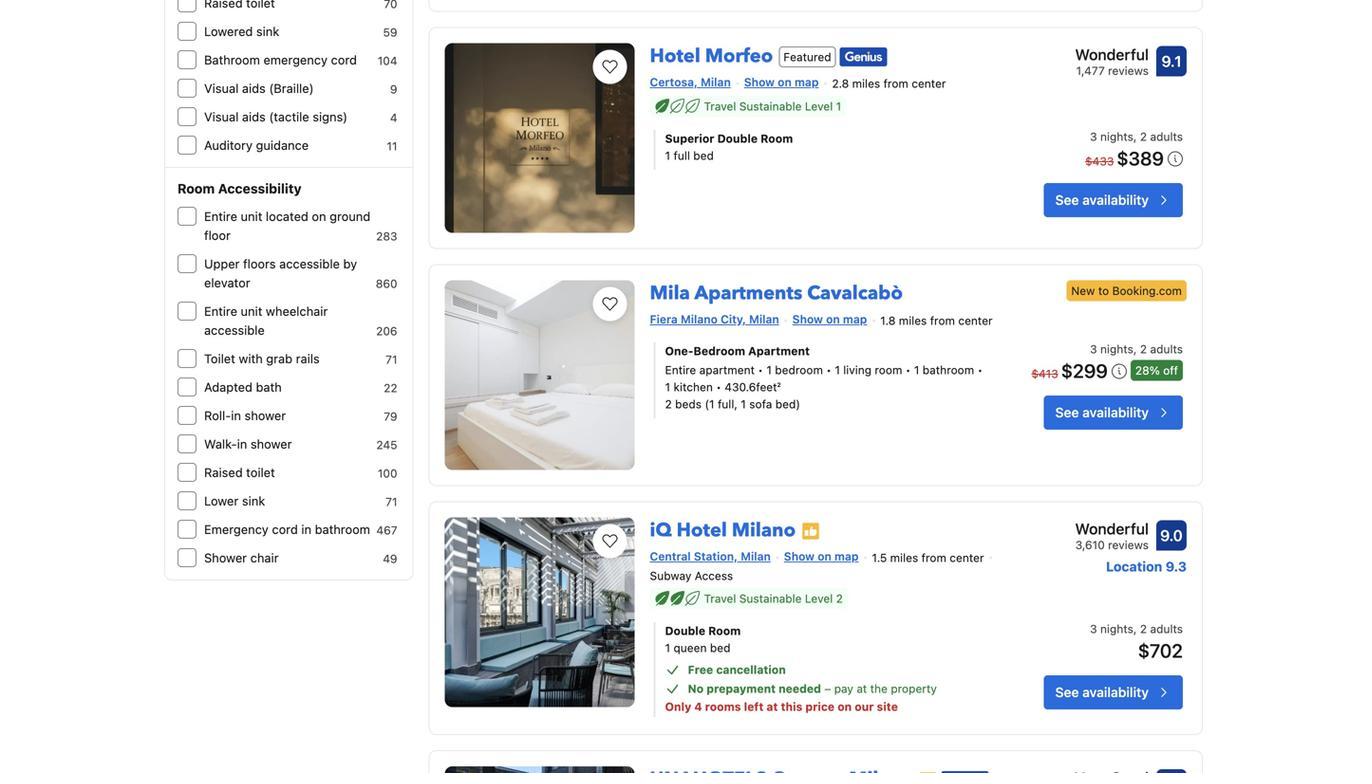 Task type: describe. For each thing, give the bounding box(es) containing it.
2 up double room link
[[836, 593, 843, 606]]

71 for lower sink
[[386, 496, 397, 509]]

1 vertical spatial map
[[843, 313, 867, 326]]

1 vertical spatial bed
[[710, 642, 731, 655]]

1 right full,
[[741, 398, 746, 411]]

1.5 miles from center subway access
[[650, 551, 984, 583]]

adults for $299
[[1150, 343, 1183, 356]]

unit for wheelchair
[[241, 304, 262, 319]]

hotel inside iq hotel milano "link"
[[677, 518, 727, 544]]

pay
[[834, 683, 853, 696]]

guidance
[[256, 138, 309, 152]]

certosa,
[[650, 75, 698, 89]]

3 nights , 2 adults for $389
[[1090, 130, 1183, 143]]

sustainable for hotel morfeo
[[739, 100, 802, 113]]

prepayment
[[707, 683, 776, 696]]

9
[[390, 83, 397, 96]]

28% off
[[1135, 364, 1178, 377]]

bedroom
[[775, 363, 823, 377]]

1 vertical spatial 4
[[694, 701, 702, 714]]

bathroom emergency cord
[[204, 53, 357, 67]]

• right room
[[906, 363, 911, 377]]

travel for morfeo
[[704, 100, 736, 113]]

bed inside superior double room 1 full bed
[[693, 149, 714, 162]]

mila apartments cavalcabò link
[[650, 273, 903, 307]]

1 vertical spatial milan
[[749, 313, 779, 326]]

1 vertical spatial at
[[767, 701, 778, 714]]

bath
[[256, 380, 282, 394]]

hotel inside hotel morfeo link
[[650, 43, 700, 69]]

iq hotel milano
[[650, 518, 796, 544]]

1 left kitchen
[[665, 381, 670, 394]]

lower sink
[[204, 494, 265, 508]]

visual aids (tactile signs)
[[204, 110, 348, 124]]

reviews for 9.1
[[1108, 64, 1149, 77]]

shower chair
[[204, 551, 279, 565]]

scored 8.3 element
[[1156, 770, 1187, 774]]

shower
[[204, 551, 247, 565]]

accessible inside 'upper floors accessible by elevator'
[[279, 257, 340, 271]]

430.6feet²
[[725, 381, 781, 394]]

one-
[[665, 344, 694, 358]]

1 down the "apartment"
[[766, 363, 772, 377]]

fiera
[[650, 313, 678, 326]]

superior double room link
[[665, 130, 986, 147]]

1.8 miles from center
[[880, 314, 993, 327]]

level for iq hotel milano
[[805, 593, 833, 606]]

accessibility
[[218, 181, 302, 197]]

$433
[[1085, 155, 1114, 168]]

adults inside 3 nights , 2 adults $702
[[1150, 623, 1183, 636]]

living
[[843, 363, 872, 377]]

property group
[[429, 0, 1203, 12]]

• left "$413"
[[977, 363, 983, 377]]

hotel morfeo
[[650, 43, 773, 69]]

shower for roll-in shower
[[244, 409, 286, 423]]

upper floors accessible by elevator
[[204, 257, 357, 290]]

unit for located
[[241, 209, 262, 224]]

access
[[695, 570, 733, 583]]

bathroom inside emergency cord in bathroom 467
[[315, 523, 370, 537]]

to
[[1098, 284, 1109, 298]]

2 up $389
[[1140, 130, 1147, 143]]

wonderful element for 9.0
[[1075, 518, 1149, 541]]

(tactile
[[269, 110, 309, 124]]

entire for entire unit wheelchair accessible
[[204, 304, 237, 319]]

rails
[[296, 352, 320, 366]]

one-bedroom apartment entire apartment • 1 bedroom • 1 living room • 1 bathroom • 1 kitchen • 430.6feet² 2 beds (1 full, 1 sofa bed)
[[665, 344, 983, 411]]

room inside superior double room 1 full bed
[[761, 132, 793, 145]]

double inside superior double room 1 full bed
[[717, 132, 758, 145]]

kitchen
[[674, 381, 713, 394]]

off
[[1163, 364, 1178, 377]]

accessible inside entire unit wheelchair accessible
[[204, 323, 265, 337]]

map for hotel morfeo
[[795, 75, 819, 89]]

on for fiera milano city, milan
[[826, 313, 840, 326]]

elevator
[[204, 276, 250, 290]]

• up 430.6feet² on the right of page
[[758, 363, 763, 377]]

on down "pay"
[[838, 701, 852, 714]]

0 horizontal spatial room
[[178, 181, 215, 197]]

on inside entire unit located on ground floor 283
[[312, 209, 326, 224]]

wonderful 3,610 reviews
[[1075, 520, 1149, 552]]

location 9.3
[[1106, 559, 1187, 575]]

bathroom
[[204, 53, 260, 67]]

superior
[[665, 132, 714, 145]]

property
[[891, 683, 937, 696]]

$389
[[1117, 147, 1164, 169]]

• down "apartment"
[[716, 381, 721, 394]]

1 right room
[[914, 363, 919, 377]]

reviews for 9.0
[[1108, 539, 1149, 552]]

full,
[[718, 398, 738, 411]]

71 for toilet with grab rails
[[386, 353, 397, 366]]

adults for $389
[[1150, 130, 1183, 143]]

1 queen bed
[[665, 642, 731, 655]]

2 inside 3 nights , 2 adults $702
[[1140, 623, 1147, 636]]

283
[[376, 230, 397, 243]]

left
[[744, 701, 764, 714]]

860
[[376, 277, 397, 291]]

no
[[688, 683, 704, 696]]

location
[[1106, 559, 1162, 575]]

see availability link for iq hotel milano
[[1044, 676, 1183, 710]]

aids for (tactile
[[242, 110, 266, 124]]

1 vertical spatial show
[[792, 313, 823, 326]]

sink for lower sink
[[242, 494, 265, 508]]

sink for lowered sink
[[256, 24, 279, 38]]

featured
[[784, 50, 831, 64]]

sofa
[[749, 398, 772, 411]]

chair
[[250, 551, 279, 565]]

(1
[[705, 398, 714, 411]]

walk-in shower
[[204, 437, 292, 451]]

2 vertical spatial milan
[[741, 550, 771, 563]]

scored 9.0 element
[[1156, 521, 1187, 551]]

28%
[[1135, 364, 1160, 377]]

adapted
[[204, 380, 253, 394]]

2.8
[[832, 77, 849, 90]]

raised
[[204, 466, 243, 480]]

0 vertical spatial cord
[[331, 53, 357, 67]]

59
[[383, 26, 397, 39]]

sustainable for iq hotel milano
[[739, 593, 802, 606]]

3 nights , 2 adults $702
[[1090, 623, 1183, 662]]

raised toilet
[[204, 466, 275, 480]]

toilet
[[246, 466, 275, 480]]

49
[[383, 553, 397, 566]]

2 see from the top
[[1055, 405, 1079, 420]]

emergency
[[263, 53, 328, 67]]

0 horizontal spatial milano
[[681, 313, 718, 326]]

3 for $389
[[1090, 130, 1097, 143]]

on for certosa, milan
[[778, 75, 792, 89]]

see for hotel morfeo
[[1055, 192, 1079, 208]]

shower for walk-in shower
[[251, 437, 292, 451]]

104
[[378, 54, 397, 67]]

1 horizontal spatial room
[[708, 625, 741, 638]]

bathroom inside one-bedroom apartment entire apartment • 1 bedroom • 1 living room • 1 bathroom • 1 kitchen • 430.6feet² 2 beds (1 full, 1 sofa bed)
[[923, 363, 974, 377]]

very good element
[[1075, 767, 1149, 774]]

3 inside 3 nights , 2 adults $702
[[1090, 623, 1097, 636]]

see availability for hotel morfeo
[[1055, 192, 1149, 208]]

nights for $389
[[1100, 130, 1133, 143]]

milano inside "link"
[[732, 518, 796, 544]]

floors
[[243, 257, 276, 271]]

walk-
[[204, 437, 237, 451]]

emergency
[[204, 523, 269, 537]]

central station, milan
[[650, 550, 771, 563]]

price
[[805, 701, 835, 714]]

lower
[[204, 494, 239, 508]]

wonderful for 9.0
[[1075, 520, 1149, 538]]

467
[[376, 524, 397, 537]]

grab
[[266, 352, 292, 366]]

9.1
[[1162, 52, 1181, 70]]

1.8
[[880, 314, 896, 327]]

availability for iq hotel milano
[[1082, 685, 1149, 701]]

miles for $299
[[899, 314, 927, 327]]

–
[[824, 683, 831, 696]]

cavalcabò
[[807, 281, 903, 307]]

22
[[384, 382, 397, 395]]

double room
[[665, 625, 741, 638]]

travel sustainable level 1
[[704, 100, 841, 113]]

hotel morfeo link
[[650, 36, 773, 69]]

wonderful element for 9.1
[[1075, 43, 1149, 66]]

1 left living
[[835, 363, 840, 377]]

one-bedroom apartment link
[[665, 343, 986, 360]]

nights inside 3 nights , 2 adults $702
[[1100, 623, 1133, 636]]

3 for $299
[[1090, 343, 1097, 356]]

toilet with grab rails
[[204, 352, 320, 366]]

$299
[[1061, 360, 1108, 382]]

roll-
[[204, 409, 231, 423]]

100
[[378, 467, 397, 480]]

0 vertical spatial at
[[857, 683, 867, 696]]

$413
[[1031, 367, 1058, 381]]

center for $299
[[958, 314, 993, 327]]



Task type: vqa. For each thing, say whether or not it's contained in the screenshot.
the bottommost 'VISUAL'
yes



Task type: locate. For each thing, give the bounding box(es) containing it.
in down adapted bath
[[231, 409, 241, 423]]

miles right 1.8
[[899, 314, 927, 327]]

hotel morfeo image
[[445, 43, 635, 233]]

auditory guidance
[[204, 138, 309, 152]]

0 vertical spatial 3 nights , 2 adults
[[1090, 130, 1183, 143]]

superior double room 1 full bed
[[665, 132, 793, 162]]

adults up off
[[1150, 343, 1183, 356]]

3 nights , 2 adults up $389
[[1090, 130, 1183, 143]]

1 wonderful from the top
[[1075, 46, 1149, 64]]

entire
[[204, 209, 237, 224], [204, 304, 237, 319], [665, 363, 696, 377]]

1 vertical spatial center
[[958, 314, 993, 327]]

hotel up certosa,
[[650, 43, 700, 69]]

1 vertical spatial reviews
[[1108, 539, 1149, 552]]

2 vertical spatial see
[[1055, 685, 1079, 701]]

toilet
[[204, 352, 235, 366]]

2 travel from the top
[[704, 593, 736, 606]]

entire for entire unit located on ground floor 283
[[204, 209, 237, 224]]

shower down bath
[[244, 409, 286, 423]]

0 vertical spatial visual
[[204, 81, 239, 95]]

2 aids from the top
[[242, 110, 266, 124]]

room down "travel sustainable level 1"
[[761, 132, 793, 145]]

2 71 from the top
[[386, 496, 397, 509]]

2 vertical spatial show
[[784, 550, 815, 563]]

2 see availability from the top
[[1055, 405, 1149, 420]]

2 availability from the top
[[1082, 405, 1149, 420]]

1 vertical spatial room
[[178, 181, 215, 197]]

only 4 rooms left at this price on our site
[[665, 701, 898, 714]]

0 horizontal spatial cord
[[272, 523, 298, 537]]

2 3 nights , 2 adults from the top
[[1090, 343, 1183, 356]]

adapted bath
[[204, 380, 282, 394]]

0 vertical spatial 3
[[1090, 130, 1097, 143]]

room
[[875, 363, 902, 377]]

room up 1 queen bed
[[708, 625, 741, 638]]

apartment
[[699, 363, 755, 377]]

0 vertical spatial aids
[[242, 81, 266, 95]]

2 reviews from the top
[[1108, 539, 1149, 552]]

0 vertical spatial see
[[1055, 192, 1079, 208]]

0 vertical spatial milano
[[681, 313, 718, 326]]

iq
[[650, 518, 672, 544]]

0 vertical spatial map
[[795, 75, 819, 89]]

3 nights , 2 adults for $299
[[1090, 343, 1183, 356]]

bathroom
[[923, 363, 974, 377], [315, 523, 370, 537]]

show for hotel morfeo
[[744, 75, 775, 89]]

miles right 2.8
[[852, 77, 880, 90]]

0 vertical spatial nights
[[1100, 130, 1133, 143]]

3 availability from the top
[[1082, 685, 1149, 701]]

1 vertical spatial milano
[[732, 518, 796, 544]]

2 vertical spatial room
[[708, 625, 741, 638]]

mila apartments cavalcabò
[[650, 281, 903, 307]]

nights down location
[[1100, 623, 1133, 636]]

wonderful element left scored 9.1 element
[[1075, 43, 1149, 66]]

full
[[674, 149, 690, 162]]

no prepayment needed – pay at the property
[[688, 683, 937, 696]]

1 vertical spatial level
[[805, 593, 833, 606]]

see up very good element
[[1055, 685, 1079, 701]]

1 vertical spatial cord
[[272, 523, 298, 537]]

the
[[870, 683, 888, 696]]

1.5
[[872, 551, 887, 565]]

this property is part of our preferred partner program. it's committed to providing excellent service and good value. it'll pay us a higher commission if you make a booking. image
[[801, 522, 820, 541], [801, 522, 820, 541], [919, 772, 938, 774]]

sink down toilet
[[242, 494, 265, 508]]

from inside 1.5 miles from center subway access
[[921, 551, 946, 565]]

2 see availability link from the top
[[1044, 396, 1183, 430]]

1 vertical spatial hotel
[[677, 518, 727, 544]]

206
[[376, 325, 397, 338]]

1 vertical spatial bathroom
[[315, 523, 370, 537]]

2 nights from the top
[[1100, 343, 1133, 356]]

1 vertical spatial visual
[[204, 110, 239, 124]]

from right 1.5
[[921, 551, 946, 565]]

entire inside one-bedroom apartment entire apartment • 1 bedroom • 1 living room • 1 bathroom • 1 kitchen • 430.6feet² 2 beds (1 full, 1 sofa bed)
[[665, 363, 696, 377]]

0 vertical spatial 4
[[390, 111, 397, 124]]

9.0
[[1160, 527, 1183, 545]]

booking.com
[[1112, 284, 1182, 298]]

1 vertical spatial 3
[[1090, 343, 1097, 356]]

by
[[343, 257, 357, 271]]

1 vertical spatial sustainable
[[739, 593, 802, 606]]

needed
[[779, 683, 821, 696]]

milano up station,
[[732, 518, 796, 544]]

cord inside emergency cord in bathroom 467
[[272, 523, 298, 537]]

1 visual from the top
[[204, 81, 239, 95]]

visual up 'auditory'
[[204, 110, 239, 124]]

0 horizontal spatial bathroom
[[315, 523, 370, 537]]

, for $389
[[1133, 130, 1137, 143]]

bathroom down 1.8 miles from center
[[923, 363, 974, 377]]

wonderful element
[[1075, 43, 1149, 66], [1075, 518, 1149, 541]]

unit inside entire unit wheelchair accessible
[[241, 304, 262, 319]]

1 vertical spatial 71
[[386, 496, 397, 509]]

visual down the 'bathroom'
[[204, 81, 239, 95]]

show on map for hotel morfeo
[[744, 75, 819, 89]]

0 vertical spatial sink
[[256, 24, 279, 38]]

wonderful up the "1,477"
[[1075, 46, 1149, 64]]

4
[[390, 111, 397, 124], [694, 701, 702, 714]]

map down cavalcabò
[[843, 313, 867, 326]]

$702
[[1138, 640, 1183, 662]]

milan down mila apartments cavalcabò
[[749, 313, 779, 326]]

accessible down entire unit located on ground floor 283
[[279, 257, 340, 271]]

unit
[[241, 209, 262, 224], [241, 304, 262, 319]]

entire up floor
[[204, 209, 237, 224]]

sustainable
[[739, 100, 802, 113], [739, 593, 802, 606]]

2 vertical spatial center
[[950, 551, 984, 565]]

double down "travel sustainable level 1"
[[717, 132, 758, 145]]

reviews inside wonderful 3,610 reviews
[[1108, 539, 1149, 552]]

1 see availability from the top
[[1055, 192, 1149, 208]]

1 adults from the top
[[1150, 130, 1183, 143]]

genius discounts available at this property. image
[[840, 48, 887, 67], [840, 48, 887, 67], [941, 772, 989, 774], [941, 772, 989, 774]]

bathroom left 467
[[315, 523, 370, 537]]

71 down 100
[[386, 496, 397, 509]]

0 vertical spatial bed
[[693, 149, 714, 162]]

1 vertical spatial see availability link
[[1044, 396, 1183, 430]]

0 vertical spatial from
[[883, 77, 908, 90]]

2
[[1140, 130, 1147, 143], [1140, 343, 1147, 356], [665, 398, 672, 411], [836, 593, 843, 606], [1140, 623, 1147, 636]]

in for roll-
[[231, 409, 241, 423]]

1 left full
[[665, 149, 670, 162]]

cord up chair on the left of the page
[[272, 523, 298, 537]]

0 vertical spatial accessible
[[279, 257, 340, 271]]

2 vertical spatial miles
[[890, 551, 918, 565]]

1 vertical spatial in
[[237, 437, 247, 451]]

1 vertical spatial unit
[[241, 304, 262, 319]]

room
[[761, 132, 793, 145], [178, 181, 215, 197], [708, 625, 741, 638]]

0 vertical spatial miles
[[852, 77, 880, 90]]

level down 1.5 miles from center subway access
[[805, 593, 833, 606]]

from for $389
[[883, 77, 908, 90]]

show on map up one-bedroom apartment link
[[792, 313, 867, 326]]

1 horizontal spatial double
[[717, 132, 758, 145]]

visual for visual aids (braille)
[[204, 81, 239, 95]]

2 vertical spatial see availability
[[1055, 685, 1149, 701]]

iq hotel milano link
[[650, 510, 796, 544]]

bedroom
[[694, 344, 745, 358]]

1 unit from the top
[[241, 209, 262, 224]]

0 vertical spatial 71
[[386, 353, 397, 366]]

3,610
[[1075, 539, 1105, 552]]

nights up $299
[[1100, 343, 1133, 356]]

2 up the $702
[[1140, 623, 1147, 636]]

0 horizontal spatial accessible
[[204, 323, 265, 337]]

map for iq hotel milano
[[835, 550, 859, 563]]

milano left city,
[[681, 313, 718, 326]]

center right 1.8
[[958, 314, 993, 327]]

aids for (braille)
[[242, 81, 266, 95]]

2 , from the top
[[1133, 343, 1137, 356]]

unit down accessibility
[[241, 209, 262, 224]]

on up one-bedroom apartment link
[[826, 313, 840, 326]]

show on map up "travel sustainable level 1"
[[744, 75, 819, 89]]

2 vertical spatial 3
[[1090, 623, 1097, 636]]

show on map for iq hotel milano
[[784, 550, 859, 563]]

3 , from the top
[[1133, 623, 1137, 636]]

accessible
[[279, 257, 340, 271], [204, 323, 265, 337]]

0 vertical spatial in
[[231, 409, 241, 423]]

in inside emergency cord in bathroom 467
[[301, 523, 311, 537]]

1 vertical spatial double
[[665, 625, 705, 638]]

room accessibility
[[178, 181, 302, 197]]

from right 2.8
[[883, 77, 908, 90]]

rooms
[[705, 701, 741, 714]]

miles inside 1.5 miles from center subway access
[[890, 551, 918, 565]]

1 vertical spatial travel
[[704, 593, 736, 606]]

show for iq hotel milano
[[784, 550, 815, 563]]

1 see availability link from the top
[[1044, 183, 1183, 217]]

visual for visual aids (tactile signs)
[[204, 110, 239, 124]]

see availability down $433
[[1055, 192, 1149, 208]]

center inside 1.5 miles from center subway access
[[950, 551, 984, 565]]

see down "$413"
[[1055, 405, 1079, 420]]

, inside 3 nights , 2 adults $702
[[1133, 623, 1137, 636]]

2 vertical spatial availability
[[1082, 685, 1149, 701]]

1 horizontal spatial cord
[[331, 53, 357, 67]]

see availability link down 3 nights , 2 adults $702
[[1044, 676, 1183, 710]]

travel down access
[[704, 593, 736, 606]]

miles for $389
[[852, 77, 880, 90]]

with
[[239, 352, 263, 366]]

double room link
[[665, 623, 986, 640]]

2 vertical spatial adults
[[1150, 623, 1183, 636]]

1 , from the top
[[1133, 130, 1137, 143]]

2 level from the top
[[805, 593, 833, 606]]

located
[[266, 209, 308, 224]]

mila apartments cavalcabò image
[[445, 281, 635, 470]]

1 vertical spatial see
[[1055, 405, 1079, 420]]

0 vertical spatial shower
[[244, 409, 286, 423]]

upper
[[204, 257, 240, 271]]

reviews right the "1,477"
[[1108, 64, 1149, 77]]

cancellation
[[716, 664, 786, 677]]

entire inside entire unit located on ground floor 283
[[204, 209, 237, 224]]

bed)
[[775, 398, 800, 411]]

0 horizontal spatial 4
[[390, 111, 397, 124]]

new to booking.com
[[1071, 284, 1182, 298]]

2 visual from the top
[[204, 110, 239, 124]]

unit inside entire unit located on ground floor 283
[[241, 209, 262, 224]]

map left 1.5
[[835, 550, 859, 563]]

shower up toilet
[[251, 437, 292, 451]]

show up "travel sustainable level 1"
[[744, 75, 775, 89]]

2 vertical spatial see availability link
[[1044, 676, 1183, 710]]

0 vertical spatial hotel
[[650, 43, 700, 69]]

miles right 1.5
[[890, 551, 918, 565]]

1 sustainable from the top
[[739, 100, 802, 113]]

certosa, milan
[[650, 75, 731, 89]]

availability for hotel morfeo
[[1082, 192, 1149, 208]]

sustainable up superior double room 1 full bed on the top of page
[[739, 100, 802, 113]]

1 nights from the top
[[1100, 130, 1133, 143]]

lowered sink
[[204, 24, 279, 38]]

availability down 3 nights , 2 adults $702
[[1082, 685, 1149, 701]]

in up raised toilet
[[237, 437, 247, 451]]

3 see availability link from the top
[[1044, 676, 1183, 710]]

signs)
[[313, 110, 348, 124]]

this
[[781, 701, 803, 714]]

in
[[231, 409, 241, 423], [237, 437, 247, 451], [301, 523, 311, 537]]

see availability link down $299
[[1044, 396, 1183, 430]]

accessible up toilet
[[204, 323, 265, 337]]

city,
[[721, 313, 746, 326]]

0 vertical spatial availability
[[1082, 192, 1149, 208]]

morfeo
[[705, 43, 773, 69]]

from right 1.8
[[930, 314, 955, 327]]

at right the left
[[767, 701, 778, 714]]

1 vertical spatial ,
[[1133, 343, 1137, 356]]

hotel up central station, milan
[[677, 518, 727, 544]]

3 see from the top
[[1055, 685, 1079, 701]]

from for $299
[[930, 314, 955, 327]]

nights for $299
[[1100, 343, 1133, 356]]

see availability link down $433
[[1044, 183, 1183, 217]]

entire down elevator
[[204, 304, 237, 319]]

0 vertical spatial unit
[[241, 209, 262, 224]]

2 horizontal spatial room
[[761, 132, 793, 145]]

2 vertical spatial ,
[[1133, 623, 1137, 636]]

3 down 3,610
[[1090, 623, 1097, 636]]

scored 9.1 element
[[1156, 46, 1187, 76]]

0 vertical spatial wonderful
[[1075, 46, 1149, 64]]

1 aids from the top
[[242, 81, 266, 95]]

nights
[[1100, 130, 1133, 143], [1100, 343, 1133, 356], [1100, 623, 1133, 636]]

1 vertical spatial aids
[[242, 110, 266, 124]]

3 3 from the top
[[1090, 623, 1097, 636]]

1 inside superior double room 1 full bed
[[665, 149, 670, 162]]

0 vertical spatial show
[[744, 75, 775, 89]]

1 vertical spatial sink
[[242, 494, 265, 508]]

79
[[384, 410, 397, 423]]

aids up auditory guidance
[[242, 110, 266, 124]]

1 down 2.8
[[836, 100, 841, 113]]

1 travel from the top
[[704, 100, 736, 113]]

reviews inside wonderful 1,477 reviews
[[1108, 64, 1149, 77]]

0 vertical spatial room
[[761, 132, 793, 145]]

1 vertical spatial 3 nights , 2 adults
[[1090, 343, 1183, 356]]

wonderful for 9.1
[[1075, 46, 1149, 64]]

see availability link for hotel morfeo
[[1044, 183, 1183, 217]]

center
[[912, 77, 946, 90], [958, 314, 993, 327], [950, 551, 984, 565]]

, up $389
[[1133, 130, 1137, 143]]

see up new on the top right
[[1055, 192, 1079, 208]]

• down one-bedroom apartment link
[[826, 363, 832, 377]]

1 vertical spatial from
[[930, 314, 955, 327]]

1 vertical spatial miles
[[899, 314, 927, 327]]

1 horizontal spatial at
[[857, 683, 867, 696]]

adults up $389
[[1150, 130, 1183, 143]]

room up floor
[[178, 181, 215, 197]]

level for hotel morfeo
[[805, 100, 833, 113]]

milan down hotel morfeo
[[701, 75, 731, 89]]

on for central station, milan
[[818, 550, 831, 563]]

1 vertical spatial shower
[[251, 437, 292, 451]]

center for $389
[[912, 77, 946, 90]]

double inside double room link
[[665, 625, 705, 638]]

entire inside entire unit wheelchair accessible
[[204, 304, 237, 319]]

2 vertical spatial nights
[[1100, 623, 1133, 636]]

1 availability from the top
[[1082, 192, 1149, 208]]

roll-in shower
[[204, 409, 286, 423]]

unit down elevator
[[241, 304, 262, 319]]

3 up $433
[[1090, 130, 1097, 143]]

3 nights from the top
[[1100, 623, 1133, 636]]

central
[[650, 550, 691, 563]]

3 adults from the top
[[1150, 623, 1183, 636]]

2 vertical spatial map
[[835, 550, 859, 563]]

0 vertical spatial level
[[805, 100, 833, 113]]

bed right full
[[693, 149, 714, 162]]

, for $299
[[1133, 343, 1137, 356]]

0 vertical spatial adults
[[1150, 130, 1183, 143]]

milan right station,
[[741, 550, 771, 563]]

2 vertical spatial entire
[[665, 363, 696, 377]]

1 3 from the top
[[1090, 130, 1097, 143]]

2 wonderful element from the top
[[1075, 518, 1149, 541]]

2 3 from the top
[[1090, 343, 1097, 356]]

1 vertical spatial nights
[[1100, 343, 1133, 356]]

2 vertical spatial show on map
[[784, 550, 859, 563]]

1 vertical spatial show on map
[[792, 313, 867, 326]]

at
[[857, 683, 867, 696], [767, 701, 778, 714]]

at left the
[[857, 683, 867, 696]]

2 vertical spatial from
[[921, 551, 946, 565]]

1 vertical spatial wonderful
[[1075, 520, 1149, 538]]

0 vertical spatial sustainable
[[739, 100, 802, 113]]

milan
[[701, 75, 731, 89], [749, 313, 779, 326], [741, 550, 771, 563]]

mila
[[650, 281, 690, 307]]

0 vertical spatial show on map
[[744, 75, 819, 89]]

free cancellation
[[688, 664, 786, 677]]

bed
[[693, 149, 714, 162], [710, 642, 731, 655]]

aids down the 'bathroom'
[[242, 81, 266, 95]]

cord
[[331, 53, 357, 67], [272, 523, 298, 537]]

1 see from the top
[[1055, 192, 1079, 208]]

site
[[877, 701, 898, 714]]

1 3 nights , 2 adults from the top
[[1090, 130, 1183, 143]]

in for walk-
[[237, 437, 247, 451]]

map down featured
[[795, 75, 819, 89]]

milano
[[681, 313, 718, 326], [732, 518, 796, 544]]

see availability down $299
[[1055, 405, 1149, 420]]

245
[[376, 439, 397, 452]]

hotel
[[650, 43, 700, 69], [677, 518, 727, 544]]

0 horizontal spatial at
[[767, 701, 778, 714]]

iq hotel milano image
[[445, 518, 635, 708]]

0 horizontal spatial double
[[665, 625, 705, 638]]

see for iq hotel milano
[[1055, 685, 1079, 701]]

1 horizontal spatial 4
[[694, 701, 702, 714]]

sustainable down 1.5 miles from center subway access
[[739, 593, 802, 606]]

travel down the certosa, milan
[[704, 100, 736, 113]]

2 sustainable from the top
[[739, 593, 802, 606]]

1 71 from the top
[[386, 353, 397, 366]]

adults up the $702
[[1150, 623, 1183, 636]]

bed down double room
[[710, 642, 731, 655]]

sink up bathroom emergency cord
[[256, 24, 279, 38]]

see availability link
[[1044, 183, 1183, 217], [1044, 396, 1183, 430], [1044, 676, 1183, 710]]

, down location
[[1133, 623, 1137, 636]]

2 adults from the top
[[1150, 343, 1183, 356]]

this property is part of our preferred partner program. it's committed to providing excellent service and good value. it'll pay us a higher commission if you make a booking. image
[[919, 772, 938, 774]]

entire down one-
[[665, 363, 696, 377]]

2 up 28%
[[1140, 343, 1147, 356]]

2 unit from the top
[[241, 304, 262, 319]]

1 horizontal spatial bathroom
[[923, 363, 974, 377]]

1 left queen
[[665, 642, 670, 655]]

2 wonderful from the top
[[1075, 520, 1149, 538]]

see availability for iq hotel milano
[[1055, 685, 1149, 701]]

double up queen
[[665, 625, 705, 638]]

availability down $299
[[1082, 405, 1149, 420]]

, up 28%
[[1133, 343, 1137, 356]]

0 vertical spatial wonderful element
[[1075, 43, 1149, 66]]

show on map left 1.5
[[784, 550, 859, 563]]

0 vertical spatial ,
[[1133, 130, 1137, 143]]

2 inside one-bedroom apartment entire apartment • 1 bedroom • 1 living room • 1 bathroom • 1 kitchen • 430.6feet² 2 beds (1 full, 1 sofa bed)
[[665, 398, 672, 411]]

0 vertical spatial see availability link
[[1044, 183, 1183, 217]]

center right 1.5
[[950, 551, 984, 565]]

1 vertical spatial entire
[[204, 304, 237, 319]]

0 vertical spatial double
[[717, 132, 758, 145]]

1 wonderful element from the top
[[1075, 43, 1149, 66]]

1 reviews from the top
[[1108, 64, 1149, 77]]

show up 'travel sustainable level 2'
[[784, 550, 815, 563]]

3 see availability from the top
[[1055, 685, 1149, 701]]

visual aids (braille)
[[204, 81, 314, 95]]

0 vertical spatial milan
[[701, 75, 731, 89]]

0 vertical spatial entire
[[204, 209, 237, 224]]

3 nights , 2 adults
[[1090, 130, 1183, 143], [1090, 343, 1183, 356]]

reviews up location
[[1108, 539, 1149, 552]]

subway
[[650, 570, 691, 583]]

see
[[1055, 192, 1079, 208], [1055, 405, 1079, 420], [1055, 685, 1079, 701]]

on left 1.5
[[818, 550, 831, 563]]

71
[[386, 353, 397, 366], [386, 496, 397, 509]]

cord left 104
[[331, 53, 357, 67]]

fiera milano city, milan
[[650, 313, 779, 326]]

0 vertical spatial center
[[912, 77, 946, 90]]

travel for hotel
[[704, 593, 736, 606]]

1 level from the top
[[805, 100, 833, 113]]

2.8 miles from center
[[832, 77, 946, 90]]



